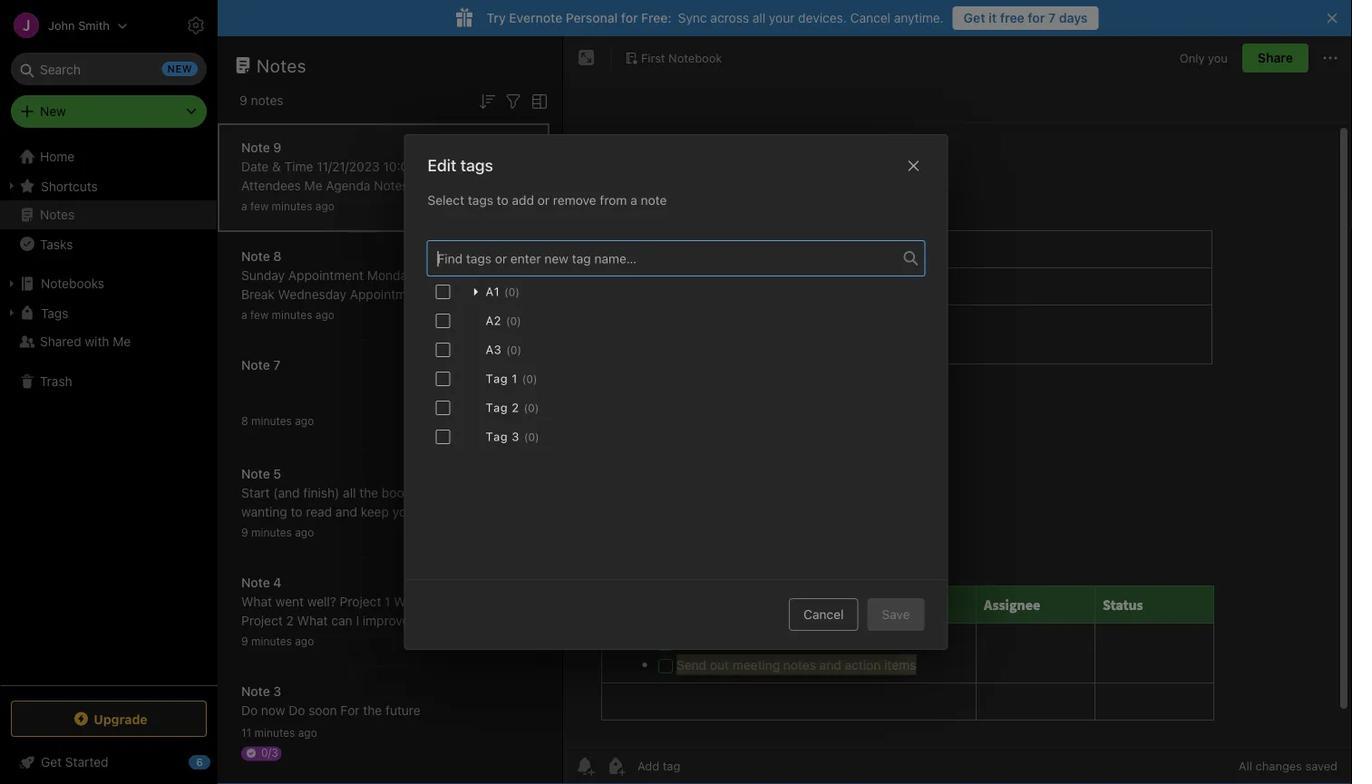 Task type: locate. For each thing, give the bounding box(es) containing it.
1 vertical spatial to
[[291, 505, 303, 520]]

project
[[417, 268, 459, 283], [241, 306, 283, 321], [340, 595, 381, 610], [241, 614, 283, 629]]

1 for from the left
[[621, 10, 638, 25]]

) right a3
[[518, 344, 522, 357]]

minutes up the '5'
[[251, 415, 292, 428]]

0 horizontal spatial to
[[291, 505, 303, 520]]

a inside start (and finish) all the books you've been wanting to read and keep your ideas about them all in one place. tip: if you're reading a physical book, take pictu...
[[459, 524, 466, 539]]

arrow image
[[469, 284, 484, 300]]

) right a2
[[517, 315, 521, 328]]

shortcuts
[[41, 178, 98, 193]]

3 for tag 3 ( 0 )
[[512, 430, 520, 444]]

1 vertical spatial break
[[434, 306, 467, 321]]

1 horizontal spatial 1
[[462, 268, 468, 283]]

( right a2
[[506, 315, 510, 328]]

0 horizontal spatial 1
[[385, 595, 391, 610]]

( up tag 2 ( 0 )
[[522, 373, 526, 386]]

well? right go
[[484, 595, 513, 610]]

0 vertical spatial to
[[497, 193, 509, 208]]

1 horizontal spatial cancel
[[851, 10, 891, 25]]

3 up now at the bottom left of page
[[273, 684, 281, 699]]

9
[[240, 93, 247, 108], [273, 140, 282, 155], [241, 527, 248, 539], [241, 635, 248, 648]]

5 note from the top
[[241, 576, 270, 591]]

me up 'status'
[[304, 178, 323, 193]]

1 vertical spatial 8
[[241, 415, 248, 428]]

tags
[[461, 156, 493, 175], [468, 193, 493, 208]]

do down note 3
[[241, 704, 258, 719]]

to
[[497, 193, 509, 208], [291, 505, 303, 520]]

Find tags or enter new tag name… text field
[[428, 247, 904, 271]]

2 inside sunday appointment monday project 1 tuesday break wednesday appointment thursday project 2 friday task 3 saturday break
[[286, 306, 294, 321]]

0 vertical spatial break
[[241, 287, 275, 302]]

for inside button
[[1028, 10, 1046, 25]]

for right free
[[1028, 10, 1046, 25]]

0 vertical spatial notes
[[257, 54, 307, 76]]

few for wednesday
[[250, 309, 269, 322]]

3 inside row
[[512, 430, 520, 444]]

a1 ( 0 )
[[486, 285, 520, 298]]

note left 4
[[241, 576, 270, 591]]

ago left clean
[[316, 200, 335, 213]]

2 vertical spatial all
[[241, 524, 254, 539]]

1 inside sunday appointment monday project 1 tuesday break wednesday appointment thursday project 2 friday task 3 saturday break
[[462, 268, 468, 283]]

( inside a3 ( 0 )
[[506, 344, 511, 357]]

notes
[[251, 93, 284, 108], [445, 197, 478, 212], [315, 216, 347, 231]]

2 vertical spatial 3
[[273, 684, 281, 699]]

one
[[271, 524, 293, 539]]

0 vertical spatial 7
[[1049, 10, 1056, 25]]

2 well? from the left
[[484, 595, 513, 610]]

only you
[[1180, 51, 1228, 65]]

assignee
[[241, 197, 295, 212]]

1 vertical spatial tag
[[486, 401, 508, 415]]

0 vertical spatial 8
[[273, 249, 282, 264]]

date
[[241, 159, 269, 174]]

a3
[[486, 343, 502, 357]]

appointment
[[288, 268, 364, 283], [350, 287, 425, 302]]

a1 row
[[427, 278, 926, 307]]

1 vertical spatial 2
[[512, 401, 519, 415]]

across
[[711, 10, 749, 25]]

0 vertical spatial cancel
[[851, 10, 891, 25]]

meeting down assignee
[[264, 216, 311, 231]]

to left add
[[497, 193, 509, 208]]

the
[[360, 486, 378, 501], [363, 704, 382, 719]]

ago right one
[[295, 527, 314, 539]]

anytime.
[[894, 10, 944, 25]]

project down sunday
[[241, 306, 283, 321]]

a down sunday
[[241, 309, 247, 322]]

note up sunday
[[241, 249, 270, 264]]

and up "tip:"
[[336, 505, 357, 520]]

what
[[241, 595, 272, 610], [394, 595, 425, 610], [297, 614, 328, 629]]

go
[[465, 595, 480, 610]]

tag
[[486, 372, 508, 386], [486, 401, 508, 415], [486, 430, 508, 444]]

appointment down monday at the top of the page
[[350, 287, 425, 302]]

edit tags
[[428, 156, 493, 175]]

0 inside a1 ( 0 )
[[509, 286, 516, 298]]

row group
[[427, 278, 926, 452]]

1 inside row
[[512, 372, 518, 386]]

8 up sunday
[[273, 249, 282, 264]]

cancel
[[851, 10, 891, 25], [804, 607, 844, 622]]

1 a few minutes ago from the top
[[241, 200, 335, 213]]

minutes down wanting
[[251, 527, 292, 539]]

0 vertical spatial appointment
[[288, 268, 364, 283]]

2 9 minutes ago from the top
[[241, 635, 314, 648]]

0 horizontal spatial do
[[241, 704, 258, 719]]

4 note from the top
[[241, 467, 270, 482]]

Note Editor text field
[[563, 123, 1353, 748]]

1 horizontal spatial 8
[[273, 249, 282, 264]]

0 vertical spatial 9 minutes ago
[[241, 527, 314, 539]]

your down "books"
[[393, 505, 418, 520]]

1 note from the top
[[241, 140, 270, 155]]

0 horizontal spatial cancel
[[804, 607, 844, 622]]

2 horizontal spatial all
[[753, 10, 766, 25]]

7 left days
[[1049, 10, 1056, 25]]

0 vertical spatial notes
[[251, 93, 284, 108]]

2 horizontal spatial notes
[[374, 178, 409, 193]]

3 down tag 2 ( 0 )
[[512, 430, 520, 444]]

for left free:
[[621, 10, 638, 25]]

new button
[[11, 95, 207, 128]]

1
[[462, 268, 468, 283], [512, 372, 518, 386], [385, 595, 391, 610]]

break down sunday
[[241, 287, 275, 302]]

0 vertical spatial and
[[351, 216, 373, 231]]

0 horizontal spatial 8
[[241, 415, 248, 428]]

tag inside tag 3 row
[[486, 430, 508, 444]]

notes up note 9
[[251, 93, 284, 108]]

few for attendees
[[250, 200, 269, 213]]

1 up tag 2 ( 0 )
[[512, 372, 518, 386]]

) up tag 2 ( 0 )
[[533, 373, 537, 386]]

( inside tag 2 ( 0 )
[[524, 402, 528, 415]]

minutes
[[272, 200, 312, 213], [272, 309, 312, 322], [251, 415, 292, 428], [251, 527, 292, 539], [251, 635, 292, 648], [254, 727, 295, 740]]

0 right a3
[[511, 344, 518, 357]]

note 7
[[241, 358, 281, 373]]

take
[[278, 543, 302, 558]]

all right "across"
[[753, 10, 766, 25]]

0 vertical spatial a few minutes ago
[[241, 200, 335, 213]]

8 minutes ago
[[241, 415, 314, 428]]

3 tag from the top
[[486, 430, 508, 444]]

Select1864 checkbox
[[436, 401, 450, 415]]

now
[[261, 704, 285, 719]]

0 vertical spatial few
[[250, 200, 269, 213]]

note for note 5
[[241, 467, 270, 482]]

tag for tag 2
[[486, 401, 508, 415]]

cancel inside button
[[804, 607, 844, 622]]

9 minutes ago for project
[[241, 635, 314, 648]]

9 up &
[[273, 140, 282, 155]]

notes down 'status'
[[315, 216, 347, 231]]

them
[[494, 505, 523, 520]]

2 left friday
[[286, 306, 294, 321]]

1 vertical spatial your
[[393, 505, 418, 520]]

( up the tag 3 ( 0 )
[[524, 402, 528, 415]]

2 a few minutes ago from the top
[[241, 309, 335, 322]]

2 down went
[[286, 614, 294, 629]]

1 horizontal spatial well?
[[484, 595, 513, 610]]

am
[[420, 159, 439, 174]]

sunday appointment monday project 1 tuesday break wednesday appointment thursday project 2 friday task 3 saturday break
[[241, 268, 520, 321]]

or
[[538, 193, 550, 208]]

0 horizontal spatial me
[[113, 334, 131, 349]]

8 up 'note 5'
[[241, 415, 248, 428]]

a
[[631, 193, 638, 208], [241, 200, 247, 213], [241, 309, 247, 322], [459, 524, 466, 539]]

1 vertical spatial few
[[250, 309, 269, 322]]

1 horizontal spatial me
[[304, 178, 323, 193]]

note 8
[[241, 249, 282, 264]]

a3 row
[[427, 336, 926, 365]]

tag inside tag 2 row
[[486, 401, 508, 415]]

ago up "finish)"
[[295, 415, 314, 428]]

expand tags image
[[5, 306, 19, 320]]

do right now at the bottom left of page
[[289, 704, 305, 719]]

2 vertical spatial notes
[[40, 207, 75, 222]]

3
[[367, 306, 375, 321], [512, 430, 520, 444], [273, 684, 281, 699]]

well? up can
[[307, 595, 336, 610]]

2 inside row
[[512, 401, 519, 415]]

1 vertical spatial cancel
[[804, 607, 844, 622]]

tags for select
[[468, 193, 493, 208]]

start (and finish) all the books you've been wanting to read and keep your ideas about them all in one place. tip: if you're reading a physical book, take pictu...
[[241, 486, 523, 558]]

0 right a2
[[510, 315, 517, 328]]

notebooks
[[41, 276, 104, 291]]

get it free for 7 days
[[964, 10, 1088, 25]]

2 vertical spatial 2
[[286, 614, 294, 629]]

1 vertical spatial 1
[[512, 372, 518, 386]]

&
[[272, 159, 281, 174]]

1 vertical spatial tags
[[468, 193, 493, 208]]

2 vertical spatial 1
[[385, 595, 391, 610]]

1 vertical spatial 7
[[273, 358, 281, 373]]

cancel right devices.
[[851, 10, 891, 25]]

2 horizontal spatial 1
[[512, 372, 518, 386]]

) down tag 2 ( 0 )
[[535, 431, 539, 444]]

)
[[516, 286, 520, 298], [517, 315, 521, 328], [518, 344, 522, 357], [533, 373, 537, 386], [535, 402, 539, 415], [535, 431, 539, 444]]

tags right select
[[468, 193, 493, 208]]

a few minutes ago for wednesday
[[241, 309, 335, 322]]

0 vertical spatial tag
[[486, 372, 508, 386]]

9 minutes ago up take
[[241, 527, 314, 539]]

about
[[456, 505, 490, 520]]

1 up improve
[[385, 595, 391, 610]]

with
[[85, 334, 109, 349]]

the up the keep
[[360, 486, 378, 501]]

7 inside button
[[1049, 10, 1056, 25]]

0 vertical spatial 2
[[286, 306, 294, 321]]

0 horizontal spatial notes
[[40, 207, 75, 222]]

minutes down went
[[251, 635, 292, 648]]

0 horizontal spatial for
[[621, 10, 638, 25]]

0 vertical spatial tags
[[461, 156, 493, 175]]

note up date
[[241, 140, 270, 155]]

it
[[989, 10, 997, 25]]

2 for from the left
[[1028, 10, 1046, 25]]

1 vertical spatial 3
[[512, 430, 520, 444]]

what left can
[[297, 614, 328, 629]]

1 vertical spatial and
[[336, 505, 357, 520]]

0 up the tag 3 ( 0 )
[[528, 402, 535, 415]]

0 vertical spatial 3
[[367, 306, 375, 321]]

1 vertical spatial notes
[[374, 178, 409, 193]]

tag 3 row
[[427, 423, 926, 452]]

tag down tag 1 ( 0 ) at the top left of the page
[[486, 401, 508, 415]]

note 9
[[241, 140, 282, 155]]

expand note image
[[576, 47, 598, 69]]

0 vertical spatial your
[[769, 10, 795, 25]]

a2 ( 0 )
[[486, 314, 521, 328]]

Select1860 checkbox
[[436, 285, 450, 299]]

a2
[[486, 314, 502, 328]]

1 horizontal spatial 3
[[367, 306, 375, 321]]

0 vertical spatial me
[[304, 178, 323, 193]]

2
[[286, 306, 294, 321], [512, 401, 519, 415], [286, 614, 294, 629]]

pictu...
[[306, 543, 346, 558]]

1 horizontal spatial for
[[1028, 10, 1046, 25]]

notebook
[[669, 51, 722, 65]]

sunday
[[241, 268, 285, 283]]

1 horizontal spatial break
[[434, 306, 467, 321]]

goal
[[442, 159, 469, 174]]

2 vertical spatial tag
[[486, 430, 508, 444]]

( down tag 2 ( 0 )
[[524, 431, 528, 444]]

note up now at the bottom left of page
[[241, 684, 270, 699]]

to down (and
[[291, 505, 303, 520]]

notes down items
[[445, 197, 478, 212]]

note up 8 minutes ago
[[241, 358, 270, 373]]

2 tag from the top
[[486, 401, 508, 415]]

note for note 8
[[241, 249, 270, 264]]

9 up note 3
[[241, 635, 248, 648]]

appointment up wednesday
[[288, 268, 364, 283]]

you've
[[421, 486, 459, 501]]

) inside a1 ( 0 )
[[516, 286, 520, 298]]

select tags to add or remove from a note element
[[405, 226, 948, 580]]

project3
[[437, 614, 487, 629]]

None search field
[[24, 53, 194, 85]]

0 horizontal spatial 3
[[273, 684, 281, 699]]

11 minutes ago
[[241, 727, 317, 740]]

1 horizontal spatial notes
[[257, 54, 307, 76]]

home
[[40, 149, 75, 164]]

note
[[241, 140, 270, 155], [241, 249, 270, 264], [241, 358, 270, 373], [241, 467, 270, 482], [241, 576, 270, 591], [241, 684, 270, 699]]

2 note from the top
[[241, 249, 270, 264]]

2 up the tag 3 ( 0 )
[[512, 401, 519, 415]]

all left in
[[241, 524, 254, 539]]

tree
[[0, 142, 218, 685]]

tag inside tag 1 row
[[486, 372, 508, 386]]

add tag image
[[605, 756, 627, 777]]

1 horizontal spatial do
[[289, 704, 305, 719]]

row group containing a1
[[427, 278, 926, 452]]

notes up up
[[374, 178, 409, 193]]

2 horizontal spatial 3
[[512, 430, 520, 444]]

6 note from the top
[[241, 684, 270, 699]]

ago down soon
[[298, 727, 317, 740]]

what up on?
[[394, 595, 425, 610]]

tag down a3
[[486, 372, 508, 386]]

on?
[[413, 614, 434, 629]]

a few minutes ago down attendees at the top left of the page
[[241, 200, 335, 213]]

(
[[505, 286, 509, 298], [506, 315, 510, 328], [506, 344, 511, 357], [522, 373, 526, 386], [524, 402, 528, 415], [524, 431, 528, 444]]

notes up tasks
[[40, 207, 75, 222]]

0 vertical spatial meeting
[[394, 197, 442, 212]]

what went well? project 1 what didn't go well? project 2 what can i improve on? project3
[[241, 595, 513, 629]]

book,
[[241, 543, 274, 558]]

note for note 9
[[241, 140, 270, 155]]

2 horizontal spatial what
[[394, 595, 425, 610]]

0 up tag 2 ( 0 )
[[526, 373, 533, 386]]

9 minutes ago for to
[[241, 527, 314, 539]]

tag down tag 2 ( 0 )
[[486, 430, 508, 444]]

note for note 3
[[241, 684, 270, 699]]

tree containing home
[[0, 142, 218, 685]]

2 few from the top
[[250, 309, 269, 322]]

break down thursday
[[434, 306, 467, 321]]

project down went
[[241, 614, 283, 629]]

project up select1860 checkbox on the top left of page
[[417, 268, 459, 283]]

2 inside what went well? project 1 what didn't go well? project 2 what can i improve on? project3
[[286, 614, 294, 629]]

note up 'start'
[[241, 467, 270, 482]]

2 horizontal spatial notes
[[445, 197, 478, 212]]

a2 row
[[427, 307, 926, 336]]

1 for well?
[[385, 595, 391, 610]]

try
[[487, 10, 506, 25]]

ago down wednesday
[[316, 309, 335, 322]]

1 horizontal spatial 7
[[1049, 10, 1056, 25]]

me inside date & time 11/21/2023 10:00 am goal attendees me agenda notes action items assignee status clean up meeting notes send out meeting notes and action items
[[304, 178, 323, 193]]

1 tag from the top
[[486, 372, 508, 386]]

changes
[[1256, 760, 1303, 773]]

what down note 4
[[241, 595, 272, 610]]

a down about on the left bottom of page
[[459, 524, 466, 539]]

1 horizontal spatial notes
[[315, 216, 347, 231]]

first notebook
[[641, 51, 722, 65]]

0 horizontal spatial meeting
[[264, 216, 311, 231]]

0 horizontal spatial notes
[[251, 93, 284, 108]]

notes up 9 notes
[[257, 54, 307, 76]]

1 horizontal spatial to
[[497, 193, 509, 208]]

( inside the tag 3 ( 0 )
[[524, 431, 528, 444]]

items
[[416, 216, 448, 231]]

tags up items
[[461, 156, 493, 175]]

the right for
[[363, 704, 382, 719]]

11
[[241, 727, 251, 740]]

and down clean
[[351, 216, 373, 231]]

a few minutes ago down wednesday
[[241, 309, 335, 322]]

9 minutes ago down went
[[241, 635, 314, 648]]

1 vertical spatial 9 minutes ago
[[241, 635, 314, 648]]

3 note from the top
[[241, 358, 270, 373]]

start
[[241, 486, 270, 501]]

0 vertical spatial all
[[753, 10, 766, 25]]

in
[[258, 524, 268, 539]]

0 horizontal spatial your
[[393, 505, 418, 520]]

note
[[641, 193, 667, 208]]

0 horizontal spatial 7
[[273, 358, 281, 373]]

) up the tag 3 ( 0 )
[[535, 402, 539, 415]]

1 9 minutes ago from the top
[[241, 527, 314, 539]]

tag 2 row
[[427, 394, 926, 423]]

few down sunday
[[250, 309, 269, 322]]

1 up thursday
[[462, 268, 468, 283]]

1 vertical spatial a few minutes ago
[[241, 309, 335, 322]]

3 right task on the left
[[367, 306, 375, 321]]

add a reminder image
[[574, 756, 596, 777]]

1 few from the top
[[250, 200, 269, 213]]

1 vertical spatial all
[[343, 486, 356, 501]]

your left devices.
[[769, 10, 795, 25]]

0 horizontal spatial well?
[[307, 595, 336, 610]]

finish)
[[303, 486, 340, 501]]

1 do from the left
[[241, 704, 258, 719]]

7 up 8 minutes ago
[[273, 358, 281, 373]]

cancel button
[[789, 599, 859, 631]]

1 horizontal spatial all
[[343, 486, 356, 501]]

a few minutes ago
[[241, 200, 335, 213], [241, 309, 335, 322]]

few up "out"
[[250, 200, 269, 213]]

0 vertical spatial the
[[360, 486, 378, 501]]

4
[[273, 576, 282, 591]]

1 for appointment
[[462, 268, 468, 283]]

meeting down action
[[394, 197, 442, 212]]

1 inside what went well? project 1 what didn't go well? project 2 what can i improve on? project3
[[385, 595, 391, 610]]

all
[[753, 10, 766, 25], [343, 486, 356, 501], [241, 524, 254, 539]]

( right a1
[[505, 286, 509, 298]]

all right "finish)"
[[343, 486, 356, 501]]

action
[[376, 216, 412, 231]]

0 vertical spatial 1
[[462, 268, 468, 283]]

cancel left the save
[[804, 607, 844, 622]]

break
[[241, 287, 275, 302], [434, 306, 467, 321]]



Task type: vqa. For each thing, say whether or not it's contained in the screenshot.
with at top
yes



Task type: describe. For each thing, give the bounding box(es) containing it.
Select1863 checkbox
[[436, 372, 450, 386]]

project up i in the bottom of the page
[[340, 595, 381, 610]]

9 notes
[[240, 93, 284, 108]]

0 inside tag 2 ( 0 )
[[528, 402, 535, 415]]

9 left in
[[241, 527, 248, 539]]

only
[[1180, 51, 1205, 65]]

been
[[463, 486, 492, 501]]

date & time 11/21/2023 10:00 am goal attendees me agenda notes action items assignee status clean up meeting notes send out meeting notes and action items
[[241, 159, 511, 231]]

) inside a2 ( 0 )
[[517, 315, 521, 328]]

settings image
[[185, 15, 207, 36]]

trash link
[[0, 367, 217, 396]]

didn't
[[428, 595, 462, 610]]

) inside tag 2 ( 0 )
[[535, 402, 539, 415]]

1 vertical spatial the
[[363, 704, 382, 719]]

9 up note 9
[[240, 93, 247, 108]]

10:00
[[383, 159, 416, 174]]

days
[[1059, 10, 1088, 25]]

new
[[40, 104, 66, 119]]

tag 2 ( 0 )
[[486, 401, 539, 415]]

Select1861 checkbox
[[436, 314, 450, 328]]

11/21/2023
[[317, 159, 380, 174]]

(and
[[273, 486, 300, 501]]

tasks
[[40, 237, 73, 252]]

5
[[273, 467, 281, 482]]

first
[[641, 51, 665, 65]]

upgrade button
[[11, 701, 207, 738]]

shortcuts button
[[0, 171, 217, 200]]

monday
[[367, 268, 414, 283]]

for for 7
[[1028, 10, 1046, 25]]

place.
[[297, 524, 332, 539]]

physical
[[470, 524, 517, 539]]

0 inside a3 ( 0 )
[[511, 344, 518, 357]]

the inside start (and finish) all the books you've been wanting to read and keep your ideas about them all in one place. tip: if you're reading a physical book, take pictu...
[[360, 486, 378, 501]]

future
[[386, 704, 421, 719]]

shared with me link
[[0, 328, 217, 357]]

( inside tag 1 ( 0 )
[[522, 373, 526, 386]]

friday
[[297, 306, 333, 321]]

) inside tag 1 ( 0 )
[[533, 373, 537, 386]]

books
[[382, 486, 417, 501]]

0 horizontal spatial all
[[241, 524, 254, 539]]

time
[[285, 159, 313, 174]]

a few minutes ago for attendees
[[241, 200, 335, 213]]

remove
[[553, 193, 597, 208]]

a up "out"
[[241, 200, 247, 213]]

note 4
[[241, 576, 282, 591]]

close image
[[903, 155, 925, 177]]

0 inside a2 ( 0 )
[[510, 315, 517, 328]]

agenda
[[326, 178, 371, 193]]

1 vertical spatial meeting
[[264, 216, 311, 231]]

tags
[[41, 306, 68, 320]]

1 horizontal spatial your
[[769, 10, 795, 25]]

note for note 7
[[241, 358, 270, 373]]

trash
[[40, 374, 72, 389]]

note window element
[[563, 36, 1353, 785]]

tag 1 ( 0 )
[[486, 372, 537, 386]]

keep
[[361, 505, 389, 520]]

minutes up 0/3
[[254, 727, 295, 740]]

out
[[241, 216, 260, 231]]

save button
[[868, 599, 925, 631]]

notes link
[[0, 200, 217, 230]]

2 vertical spatial notes
[[315, 216, 347, 231]]

clean
[[339, 197, 372, 212]]

a left note
[[631, 193, 638, 208]]

tags button
[[0, 298, 217, 328]]

can
[[331, 614, 353, 629]]

reading
[[412, 524, 456, 539]]

notebooks link
[[0, 269, 217, 298]]

you
[[1208, 51, 1228, 65]]

personal
[[566, 10, 618, 25]]

0 inside tag 1 ( 0 )
[[526, 373, 533, 386]]

wednesday
[[278, 287, 347, 302]]

3 for note 3
[[273, 684, 281, 699]]

tasks button
[[0, 230, 217, 259]]

went
[[276, 595, 304, 610]]

2 do from the left
[[289, 704, 305, 719]]

minutes down wednesday
[[272, 309, 312, 322]]

and inside start (and finish) all the books you've been wanting to read and keep your ideas about them all in one place. tip: if you're reading a physical book, take pictu...
[[336, 505, 357, 520]]

1 well? from the left
[[307, 595, 336, 610]]

0 horizontal spatial break
[[241, 287, 275, 302]]

free:
[[642, 10, 672, 25]]

row group inside select tags to add or remove from a note element
[[427, 278, 926, 452]]

note 5
[[241, 467, 281, 482]]

) inside the tag 3 ( 0 )
[[535, 431, 539, 444]]

share button
[[1243, 44, 1309, 73]]

Search text field
[[24, 53, 194, 85]]

select
[[428, 193, 465, 208]]

upgrade
[[94, 712, 148, 727]]

0 inside the tag 3 ( 0 )
[[528, 431, 535, 444]]

to inside start (and finish) all the books you've been wanting to read and keep your ideas about them all in one place. tip: if you're reading a physical book, take pictu...
[[291, 505, 303, 520]]

3 inside sunday appointment monday project 1 tuesday break wednesday appointment thursday project 2 friday task 3 saturday break
[[367, 306, 375, 321]]

( inside a2 ( 0 )
[[506, 315, 510, 328]]

tag 1 row
[[427, 365, 926, 394]]

ago down went
[[295, 635, 314, 648]]

from
[[600, 193, 627, 208]]

i
[[356, 614, 359, 629]]

Select1862 checkbox
[[436, 343, 450, 357]]

all changes saved
[[1239, 760, 1338, 773]]

minutes down attendees at the top left of the page
[[272, 200, 312, 213]]

attendees
[[241, 178, 301, 193]]

for
[[341, 704, 360, 719]]

saved
[[1306, 760, 1338, 773]]

improve
[[363, 614, 410, 629]]

for for free:
[[621, 10, 638, 25]]

first notebook button
[[619, 45, 729, 71]]

( inside a1 ( 0 )
[[505, 286, 509, 298]]

1 horizontal spatial what
[[297, 614, 328, 629]]

) inside a3 ( 0 )
[[518, 344, 522, 357]]

sync
[[678, 10, 707, 25]]

saturday
[[378, 306, 430, 321]]

your inside start (and finish) all the books you've been wanting to read and keep your ideas about them all in one place. tip: if you're reading a physical book, take pictu...
[[393, 505, 418, 520]]

and inside date & time 11/21/2023 10:00 am goal attendees me agenda notes action items assignee status clean up meeting notes send out meeting notes and action items
[[351, 216, 373, 231]]

1 vertical spatial appointment
[[350, 287, 425, 302]]

action
[[412, 178, 449, 193]]

1 horizontal spatial meeting
[[394, 197, 442, 212]]

status
[[298, 197, 336, 212]]

tip:
[[335, 524, 357, 539]]

Select1865 checkbox
[[436, 430, 450, 445]]

a1
[[486, 285, 500, 298]]

get it free for 7 days button
[[953, 6, 1099, 30]]

note 3
[[241, 684, 281, 699]]

0/3
[[261, 747, 278, 760]]

share
[[1258, 50, 1294, 65]]

a3 ( 0 )
[[486, 343, 522, 357]]

items
[[453, 178, 485, 193]]

tags for edit
[[461, 156, 493, 175]]

0 horizontal spatial what
[[241, 595, 272, 610]]

expand notebooks image
[[5, 277, 19, 291]]

get
[[964, 10, 986, 25]]

wanting
[[241, 505, 287, 520]]

notes inside date & time 11/21/2023 10:00 am goal attendees me agenda notes action items assignee status clean up meeting notes send out meeting notes and action items
[[374, 178, 409, 193]]

you're
[[372, 524, 408, 539]]

tag for tag 3
[[486, 430, 508, 444]]

note for note 4
[[241, 576, 270, 591]]

tag for tag 1
[[486, 372, 508, 386]]

evernote
[[509, 10, 563, 25]]

1 vertical spatial notes
[[445, 197, 478, 212]]

1 vertical spatial me
[[113, 334, 131, 349]]



